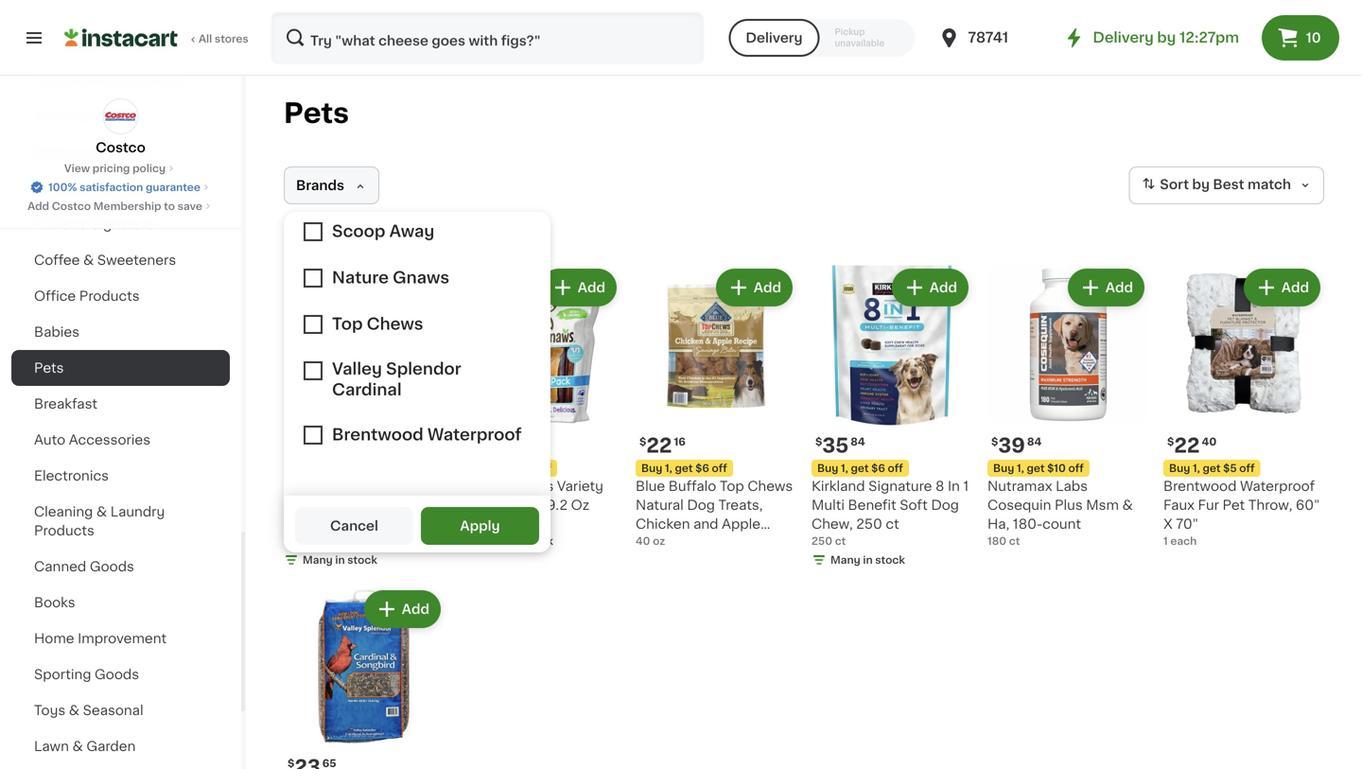 Task type: vqa. For each thing, say whether or not it's contained in the screenshot.


Task type: locate. For each thing, give the bounding box(es) containing it.
$ up nutramax
[[992, 437, 998, 447]]

in down scent,
[[335, 555, 345, 565]]

kirkland up multi
[[812, 480, 865, 493]]

goods for other goods
[[76, 110, 120, 123]]

4 get from the left
[[1027, 463, 1045, 474]]

0 horizontal spatial kirkland
[[34, 218, 88, 231]]

other goods
[[34, 110, 120, 123]]

19.2 down "pack"
[[483, 517, 504, 527]]

in
[[948, 480, 960, 493]]

product group
[[284, 265, 445, 571], [460, 265, 621, 553], [636, 265, 797, 569], [812, 265, 973, 571], [988, 265, 1149, 549], [1164, 265, 1325, 549], [284, 587, 445, 769]]

1 dog from the left
[[687, 499, 715, 512]]

2 horizontal spatial $6
[[872, 463, 885, 474]]

1 right the in
[[964, 480, 969, 493]]

0 vertical spatial goods
[[76, 110, 120, 123]]

12:27pm
[[1180, 31, 1239, 44]]

78741 button
[[938, 11, 1051, 64]]

0 horizontal spatial $6
[[520, 463, 533, 474]]

costco
[[96, 141, 146, 154], [52, 201, 91, 211]]

blue buffalo top chews natural dog treats, chicken and apple recipe sausage bites, 40 oz
[[636, 480, 793, 569]]

& right toys
[[69, 704, 80, 717]]

1, for $ 22 40
[[1193, 463, 1200, 474]]

0 horizontal spatial count
[[284, 555, 322, 569]]

buy down 35 at the right of the page
[[817, 463, 839, 474]]

by left 12:27pm
[[1158, 31, 1176, 44]]

100%
[[48, 182, 77, 193]]

signature for kirkland signature 8 in 1 multi benefit soft dog chew, 250 ct 250 ct
[[869, 480, 932, 493]]

1 22 from the left
[[647, 436, 672, 456]]

0 horizontal spatial pets
[[34, 361, 64, 375]]

39
[[998, 436, 1025, 456]]

many in stock for 35
[[831, 555, 905, 565]]

buy for $ 39 84
[[993, 463, 1015, 474]]

1 vertical spatial 40
[[636, 536, 650, 546]]

2 1, from the left
[[665, 463, 672, 474]]

electronics
[[34, 469, 109, 483]]

4 buy from the left
[[993, 463, 1015, 474]]

2 vertical spatial goods
[[95, 668, 139, 681]]

delivery by 12:27pm link
[[1063, 26, 1239, 49]]

1 vertical spatial 1
[[1164, 536, 1168, 546]]

count
[[1043, 518, 1081, 531], [284, 555, 322, 569]]

many down apply
[[479, 536, 509, 546]]

1, up the nature
[[489, 463, 497, 474]]

0 horizontal spatial buy 1, get $6 off
[[465, 463, 551, 474]]

$ up multi
[[816, 437, 822, 447]]

ct down chew,
[[835, 536, 846, 546]]

$ left 16
[[640, 437, 647, 447]]

0 horizontal spatial dog
[[687, 499, 715, 512]]

4 1, from the left
[[1017, 463, 1024, 474]]

gnaws
[[508, 480, 554, 493]]

get for $ 22 16
[[675, 463, 693, 474]]

x right 4
[[294, 536, 300, 546]]

& inside health & personal care link
[[81, 74, 92, 87]]

3 get from the left
[[851, 463, 869, 474]]

view pricing policy
[[64, 163, 166, 174]]

0 horizontal spatial 84
[[851, 437, 865, 447]]

ct down benefit
[[886, 518, 899, 531]]

2 horizontal spatial ct
[[1009, 536, 1020, 546]]

84
[[851, 437, 865, 447], [1027, 437, 1042, 447]]

coffee & sweeteners link
[[11, 242, 230, 278]]

all stores link
[[64, 11, 250, 64]]

$ inside $ 35 84
[[816, 437, 822, 447]]

0 vertical spatial 1
[[964, 480, 969, 493]]

off up top at the right bottom of the page
[[712, 463, 727, 474]]

0 horizontal spatial delivery
[[746, 31, 803, 44]]

0 vertical spatial 40
[[1202, 437, 1217, 447]]

1 horizontal spatial delivery
[[1093, 31, 1154, 44]]

count inside nutramax labs cosequin plus msm & ha, 180-count 180 ct
[[1043, 518, 1081, 531]]

& right coffee
[[83, 254, 94, 267]]

signature for kirkland signature
[[91, 218, 155, 231]]

0 horizontal spatial 18
[[460, 517, 471, 527]]

1 horizontal spatial signature
[[869, 480, 932, 493]]

0 horizontal spatial 1
[[964, 480, 969, 493]]

18
[[495, 499, 510, 512], [460, 517, 471, 527]]

1 horizontal spatial kirkland
[[812, 480, 865, 493]]

electronics link
[[11, 458, 230, 494]]

goods up books link
[[90, 560, 134, 573]]

2 22 from the left
[[1174, 436, 1200, 456]]

oz down chicken
[[653, 536, 665, 546]]

costco up the view pricing policy link
[[96, 141, 146, 154]]

1 horizontal spatial count
[[1043, 518, 1081, 531]]

1 vertical spatial products
[[34, 524, 94, 537]]

5 1, from the left
[[1193, 463, 1200, 474]]

office products link
[[11, 278, 230, 314]]

$6 up buffalo
[[696, 463, 709, 474]]

1, for $ 39 84
[[1017, 463, 1024, 474]]

$ for $ 35 84
[[816, 437, 822, 447]]

84 right 35 at the right of the page
[[851, 437, 865, 447]]

buy up blue
[[641, 463, 663, 474]]

2 horizontal spatial many in stock
[[831, 555, 905, 565]]

1 vertical spatial kirkland
[[812, 480, 865, 493]]

ct right 180
[[1009, 536, 1020, 546]]

bakery
[[34, 146, 80, 159]]

1, down $ 35 84
[[841, 463, 848, 474]]

by inside field
[[1193, 178, 1210, 191]]

off up soft
[[888, 463, 903, 474]]

in down the ct
[[511, 536, 521, 546]]

1 horizontal spatial in
[[511, 536, 521, 546]]

count inside the scoop away complete performance plus, clumping cat litter, fresh scent, 10.5 lbs, 4- count
[[284, 555, 322, 569]]

None search field
[[271, 11, 704, 64]]

1 horizontal spatial 84
[[1027, 437, 1042, 447]]

health & personal care link
[[11, 62, 230, 98]]

40 down chicken
[[636, 536, 650, 546]]

0 vertical spatial x
[[474, 517, 480, 527]]

1 horizontal spatial stock
[[523, 536, 553, 546]]

$6 for 35
[[872, 463, 885, 474]]

1 vertical spatial count
[[284, 555, 322, 569]]

& for desserts
[[84, 146, 94, 159]]

add for scoop away complete performance plus, clumping cat litter, fresh scent, 10.5 lbs, 4- count
[[402, 281, 430, 294]]

off right "$5"
[[1240, 463, 1255, 474]]

0 vertical spatial by
[[1158, 31, 1176, 44]]

kirkland signature 8 in 1 multi benefit soft dog chew, 250 ct 250 ct
[[812, 480, 969, 546]]

and
[[694, 518, 719, 531]]

1 off from the left
[[536, 463, 551, 474]]

get up buffalo
[[675, 463, 693, 474]]

buffalo
[[669, 480, 716, 493]]

goods for sporting goods
[[95, 668, 139, 681]]

5 off from the left
[[1240, 463, 1255, 474]]

buy up the nature
[[465, 463, 487, 474]]

stock down scent,
[[347, 555, 377, 565]]

0 vertical spatial costco
[[96, 141, 146, 154]]

all stores
[[199, 34, 249, 44]]

1 vertical spatial goods
[[90, 560, 134, 573]]

save
[[178, 201, 202, 211]]

1 vertical spatial pets
[[34, 361, 64, 375]]

1 down x at right
[[1164, 536, 1168, 546]]

many down chew,
[[831, 555, 861, 565]]

1 vertical spatial x
[[294, 536, 300, 546]]

many in stock down chew,
[[831, 555, 905, 565]]

& inside toys & seasonal 'link'
[[69, 704, 80, 717]]

books link
[[11, 585, 230, 621]]

84 inside $ 39 84
[[1027, 437, 1042, 447]]

$ for $ 22 16
[[640, 437, 647, 447]]

1 84 from the left
[[851, 437, 865, 447]]

sporting goods
[[34, 668, 139, 681]]

add button for $ 22 40
[[1246, 271, 1319, 305]]

signature up soft
[[869, 480, 932, 493]]

off up labs
[[1069, 463, 1084, 474]]

dog up and
[[687, 499, 715, 512]]

60
[[500, 437, 514, 447]]

soft
[[900, 499, 928, 512]]

brands
[[296, 179, 344, 192]]

0 vertical spatial count
[[1043, 518, 1081, 531]]

dog down 8
[[931, 499, 959, 512]]

2 84 from the left
[[1027, 437, 1042, 447]]

1 horizontal spatial 10.5
[[370, 536, 397, 550]]

add inside add costco membership to save link
[[28, 201, 49, 211]]

guarantee
[[146, 182, 200, 193]]

auto
[[34, 433, 65, 447]]

1 horizontal spatial 22
[[1174, 436, 1200, 456]]

&
[[81, 74, 92, 87], [84, 146, 94, 159], [83, 254, 94, 267], [1123, 499, 1133, 512], [96, 505, 107, 518], [69, 704, 80, 717], [72, 740, 83, 753]]

fresh
[[284, 536, 321, 550]]

$6 up gnaws
[[520, 463, 533, 474]]

2 horizontal spatial many
[[831, 555, 861, 565]]

250 down benefit
[[856, 518, 883, 531]]

10.5 inside the scoop away complete performance plus, clumping cat litter, fresh scent, 10.5 lbs, 4- count
[[370, 536, 397, 550]]

19.2 right /
[[541, 499, 568, 512]]

buy down 39
[[993, 463, 1015, 474]]

40 down 40 oz
[[636, 555, 654, 569]]

0 vertical spatial pets
[[284, 100, 349, 127]]

get left $10
[[1027, 463, 1045, 474]]

in for 34
[[511, 536, 521, 546]]

18 down "pack"
[[460, 517, 471, 527]]

$
[[464, 437, 471, 447], [640, 437, 647, 447], [816, 437, 822, 447], [992, 437, 998, 447], [1168, 437, 1174, 447], [288, 758, 295, 769]]

& inside 'bakery & desserts' link
[[84, 146, 94, 159]]

1 horizontal spatial $6
[[696, 463, 709, 474]]

40
[[1202, 437, 1217, 447], [636, 536, 650, 546], [636, 555, 654, 569]]

many in stock down scent,
[[303, 555, 377, 565]]

products down coffee & sweeteners
[[79, 290, 140, 303]]

0 horizontal spatial 10.5
[[302, 536, 324, 546]]

& left laundry
[[96, 505, 107, 518]]

1 horizontal spatial many in stock
[[479, 536, 553, 546]]

2 buy 1, get $6 off from the left
[[641, 463, 727, 474]]

count down plus
[[1043, 518, 1081, 531]]

products down cleaning
[[34, 524, 94, 537]]

2 dog from the left
[[931, 499, 959, 512]]

cat
[[351, 518, 375, 531]]

1 get from the left
[[499, 463, 517, 474]]

view
[[64, 163, 90, 174]]

many down 4 x 10.5 lb
[[303, 555, 333, 565]]

home
[[34, 632, 74, 645]]

$ left 60
[[464, 437, 471, 447]]

84 inside $ 35 84
[[851, 437, 865, 447]]

2 buy from the left
[[641, 463, 663, 474]]

1 horizontal spatial ct
[[886, 518, 899, 531]]

0 horizontal spatial stock
[[347, 555, 377, 565]]

2 vertical spatial oz
[[657, 555, 673, 569]]

buy 1, get $6 off up buffalo
[[641, 463, 727, 474]]

in down kirkland signature 8 in 1 multi benefit soft dog chew, 250 ct 250 ct
[[863, 555, 873, 565]]

sweeteners
[[97, 254, 176, 267]]

apple
[[722, 518, 761, 531]]

1 horizontal spatial 19.2
[[541, 499, 568, 512]]

65
[[322, 758, 336, 769]]

kirkland up coffee
[[34, 218, 88, 231]]

5 buy from the left
[[1169, 463, 1190, 474]]

buy 1, get $6 off down $ 35 84
[[817, 463, 903, 474]]

180
[[988, 536, 1007, 546]]

$6 up benefit
[[872, 463, 885, 474]]

$ inside $ 39 84
[[992, 437, 998, 447]]

oz down the ct
[[507, 517, 519, 527]]

cancel button
[[295, 507, 413, 545]]

oz down 'recipe'
[[657, 555, 673, 569]]

complete
[[370, 480, 436, 493]]

costco down 100%
[[52, 201, 91, 211]]

& inside coffee & sweeteners link
[[83, 254, 94, 267]]

product group containing 34
[[460, 265, 621, 553]]

cleaning & laundry products
[[34, 505, 165, 537]]

kirkland signature link
[[11, 206, 230, 242]]

10.5 down clumping
[[302, 536, 324, 546]]

3 buy 1, get $6 off from the left
[[817, 463, 903, 474]]

goods up bakery & desserts
[[76, 110, 120, 123]]

toys & seasonal
[[34, 704, 143, 717]]

2 off from the left
[[712, 463, 727, 474]]

signature down add costco membership to save link
[[91, 218, 155, 231]]

3 $6 from the left
[[872, 463, 885, 474]]

off up gnaws
[[536, 463, 551, 474]]

1 buy from the left
[[465, 463, 487, 474]]

1 vertical spatial by
[[1193, 178, 1210, 191]]

get left "$5"
[[1203, 463, 1221, 474]]

litter,
[[378, 518, 417, 531]]

78741
[[968, 31, 1009, 44]]

$ for $ 22 40
[[1168, 437, 1174, 447]]

1, up nutramax
[[1017, 463, 1024, 474]]

oz inside nature gnaws variety pack 18 ct / 19.2 oz 18 x 19.2 oz
[[507, 517, 519, 527]]

2 horizontal spatial buy 1, get $6 off
[[817, 463, 903, 474]]

& inside "cleaning & laundry products"
[[96, 505, 107, 518]]

0 vertical spatial 19.2
[[541, 499, 568, 512]]

5 get from the left
[[1203, 463, 1221, 474]]

by right sort
[[1193, 178, 1210, 191]]

signature
[[91, 218, 155, 231], [869, 480, 932, 493]]

84 right 39
[[1027, 437, 1042, 447]]

pets up brands
[[284, 100, 349, 127]]

1, for $ 35 84
[[841, 463, 848, 474]]

accessories
[[69, 433, 150, 447]]

2 horizontal spatial stock
[[875, 555, 905, 565]]

cancel
[[330, 519, 378, 533]]

22 for $ 22 16
[[647, 436, 672, 456]]

chew,
[[812, 518, 853, 531]]

1 horizontal spatial buy 1, get $6 off
[[641, 463, 727, 474]]

stock down kirkland signature 8 in 1 multi benefit soft dog chew, 250 ct 250 ct
[[875, 555, 905, 565]]

goods inside 'link'
[[95, 668, 139, 681]]

& right msm at the bottom of the page
[[1123, 499, 1133, 512]]

2 vertical spatial 40
[[636, 555, 654, 569]]

goods up toys & seasonal 'link'
[[95, 668, 139, 681]]

& for laundry
[[96, 505, 107, 518]]

1 horizontal spatial dog
[[931, 499, 959, 512]]

waterproof
[[1240, 480, 1315, 493]]

brentwood
[[1164, 480, 1237, 493]]

products inside "cleaning & laundry products"
[[34, 524, 94, 537]]

1 horizontal spatial pets
[[284, 100, 349, 127]]

$ left the 65
[[288, 758, 295, 769]]

250 down chew,
[[812, 536, 833, 546]]

kirkland inside kirkland signature 8 in 1 multi benefit soft dog chew, 250 ct 250 ct
[[812, 480, 865, 493]]

0 horizontal spatial by
[[1158, 31, 1176, 44]]

many for 35
[[831, 555, 861, 565]]

1 vertical spatial 250
[[812, 536, 833, 546]]

1 horizontal spatial many
[[479, 536, 509, 546]]

1, down $ 22 16
[[665, 463, 672, 474]]

canned goods link
[[11, 549, 230, 585]]

1 vertical spatial signature
[[869, 480, 932, 493]]

buy 1, get $6 off for 22
[[641, 463, 727, 474]]

1 horizontal spatial 1
[[1164, 536, 1168, 546]]

buy 1, get $10 off
[[993, 463, 1084, 474]]

40 up buy 1, get $5 off
[[1202, 437, 1217, 447]]

& right health
[[81, 74, 92, 87]]

0 horizontal spatial costco
[[52, 201, 91, 211]]

2 horizontal spatial in
[[863, 555, 873, 565]]

buy 1, get $6 off down 60
[[465, 463, 551, 474]]

brentwood waterproof faux fur pet throw, 60" x 70" 1 each
[[1164, 480, 1320, 546]]

1 vertical spatial oz
[[653, 536, 665, 546]]

add button for $ 22 16
[[718, 271, 791, 305]]

1 $6 from the left
[[520, 463, 533, 474]]

10.5
[[302, 536, 324, 546], [370, 536, 397, 550]]

auto accessories link
[[11, 422, 230, 458]]

3 1, from the left
[[841, 463, 848, 474]]

1, up brentwood
[[1193, 463, 1200, 474]]

1 horizontal spatial x
[[474, 517, 480, 527]]

3 buy from the left
[[817, 463, 839, 474]]

& right lawn
[[72, 740, 83, 753]]

0 vertical spatial signature
[[91, 218, 155, 231]]

1 horizontal spatial 250
[[856, 518, 883, 531]]

$ for $
[[288, 758, 295, 769]]

many in stock for 34
[[479, 536, 553, 546]]

stock down /
[[523, 536, 553, 546]]

22
[[647, 436, 672, 456], [1174, 436, 1200, 456]]

22 left 16
[[647, 436, 672, 456]]

lawn & garden
[[34, 740, 136, 753]]

kirkland
[[34, 218, 88, 231], [812, 480, 865, 493]]

2 get from the left
[[675, 463, 693, 474]]

each
[[1171, 536, 1197, 546]]

4 off from the left
[[1069, 463, 1084, 474]]

$ inside $ 22 40
[[1168, 437, 1174, 447]]

get down $ 35 84
[[851, 463, 869, 474]]

delivery for delivery by 12:27pm
[[1093, 31, 1154, 44]]

to
[[164, 201, 175, 211]]

1 horizontal spatial 18
[[495, 499, 510, 512]]

22 up buy 1, get $5 off
[[1174, 436, 1200, 456]]

$ 39 84
[[992, 436, 1042, 456]]

$ inside $ 34 60
[[464, 437, 471, 447]]

get down 60
[[499, 463, 517, 474]]

stores
[[215, 34, 249, 44]]

buy down $ 22 40
[[1169, 463, 1190, 474]]

by
[[1158, 31, 1176, 44], [1193, 178, 1210, 191]]

18 left the ct
[[495, 499, 510, 512]]

blue
[[636, 480, 665, 493]]

0 horizontal spatial 22
[[647, 436, 672, 456]]

0 vertical spatial kirkland
[[34, 218, 88, 231]]

3 off from the left
[[888, 463, 903, 474]]

instacart logo image
[[64, 26, 178, 49]]

in for 35
[[863, 555, 873, 565]]

bites,
[[746, 536, 784, 550]]

& up view
[[84, 146, 94, 159]]

many in stock down the ct
[[479, 536, 553, 546]]

& inside lawn & garden link
[[72, 740, 83, 753]]

goods for canned goods
[[90, 560, 134, 573]]

1 vertical spatial 19.2
[[483, 517, 504, 527]]

60"
[[1296, 499, 1320, 512]]

2 $6 from the left
[[696, 463, 709, 474]]

$ up buy 1, get $5 off
[[1168, 437, 1174, 447]]

nutramax labs cosequin plus msm & ha, 180-count 180 ct
[[988, 480, 1133, 546]]

delivery inside button
[[746, 31, 803, 44]]

1 horizontal spatial by
[[1193, 178, 1210, 191]]

0 vertical spatial oz
[[507, 517, 519, 527]]

pets down babies
[[34, 361, 64, 375]]

0 vertical spatial 250
[[856, 518, 883, 531]]

0 horizontal spatial signature
[[91, 218, 155, 231]]

0 horizontal spatial x
[[294, 536, 300, 546]]

0 horizontal spatial 250
[[812, 536, 833, 546]]

10.5 down the litter,
[[370, 536, 397, 550]]

0 vertical spatial 18
[[495, 499, 510, 512]]

care
[[157, 74, 188, 87]]

count down fresh
[[284, 555, 322, 569]]

lbs,
[[400, 536, 424, 550]]

x down "pack"
[[474, 517, 480, 527]]

signature inside kirkland signature 8 in 1 multi benefit soft dog chew, 250 ct 250 ct
[[869, 480, 932, 493]]

$ inside $ 22 16
[[640, 437, 647, 447]]

off for $ 39 84
[[1069, 463, 1084, 474]]



Task type: describe. For each thing, give the bounding box(es) containing it.
10
[[1306, 31, 1321, 44]]

product group containing 19
[[284, 265, 445, 571]]

personal
[[95, 74, 153, 87]]

dog inside kirkland signature 8 in 1 multi benefit soft dog chew, 250 ct 250 ct
[[931, 499, 959, 512]]

$ for $ 39 84
[[992, 437, 998, 447]]

off for $ 35 84
[[888, 463, 903, 474]]

1 1, from the left
[[489, 463, 497, 474]]

improvement
[[78, 632, 167, 645]]

satisfaction
[[80, 182, 143, 193]]

buy for $ 35 84
[[817, 463, 839, 474]]

0 horizontal spatial ct
[[835, 536, 846, 546]]

add button for $ 35 84
[[894, 271, 967, 305]]

4
[[284, 536, 291, 546]]

canned goods
[[34, 560, 134, 573]]

100% satisfaction guarantee
[[48, 182, 200, 193]]

buy for $ 22 16
[[641, 463, 663, 474]]

natural
[[636, 499, 684, 512]]

1, for $ 22 16
[[665, 463, 672, 474]]

many for 34
[[479, 536, 509, 546]]

off for $ 22 16
[[712, 463, 727, 474]]

treats,
[[719, 499, 763, 512]]

34
[[471, 436, 498, 456]]

$10
[[1047, 463, 1066, 474]]

x inside nature gnaws variety pack 18 ct / 19.2 oz 18 x 19.2 oz
[[474, 517, 480, 527]]

msm
[[1086, 499, 1119, 512]]

oz
[[571, 499, 590, 512]]

$ for $ 34 60
[[464, 437, 471, 447]]

home improvement link
[[11, 621, 230, 657]]

babies
[[34, 325, 79, 339]]

scoop away complete performance plus, clumping cat litter, fresh scent, 10.5 lbs, 4- count
[[284, 480, 442, 569]]

toys
[[34, 704, 65, 717]]

home improvement
[[34, 632, 167, 645]]

by for delivery
[[1158, 31, 1176, 44]]

coffee
[[34, 254, 80, 267]]

add for nature gnaws variety pack 18 ct / 19.2 oz
[[578, 281, 606, 294]]

$5
[[1223, 463, 1237, 474]]

seasonal
[[83, 704, 143, 717]]

add button for $ 39 84
[[1070, 271, 1143, 305]]

faux
[[1164, 499, 1195, 512]]

deli
[[34, 182, 60, 195]]

1 inside brentwood waterproof faux fur pet throw, 60" x 70" 1 each
[[1164, 536, 1168, 546]]

garden
[[86, 740, 136, 753]]

delivery for delivery
[[746, 31, 803, 44]]

cleaning
[[34, 505, 93, 518]]

& for seasonal
[[69, 704, 80, 717]]

84 for 35
[[851, 437, 865, 447]]

off for $ 22 40
[[1240, 463, 1255, 474]]

1 buy 1, get $6 off from the left
[[465, 463, 551, 474]]

kirkland for kirkland signature 8 in 1 multi benefit soft dog chew, 250 ct 250 ct
[[812, 480, 865, 493]]

$ 34 60
[[464, 436, 514, 456]]

1 vertical spatial costco
[[52, 201, 91, 211]]

plus,
[[374, 499, 405, 512]]

bakery & desserts
[[34, 146, 158, 159]]

add for brentwood waterproof faux fur pet throw, 60" x 70"
[[1282, 281, 1309, 294]]

stock for 34
[[523, 536, 553, 546]]

buy 1, get $6 off for 35
[[817, 463, 903, 474]]

0 horizontal spatial in
[[335, 555, 345, 565]]

buy for $ 22 40
[[1169, 463, 1190, 474]]

deli link
[[11, 170, 230, 206]]

0 horizontal spatial 19.2
[[483, 517, 504, 527]]

office products
[[34, 290, 140, 303]]

view pricing policy link
[[64, 161, 177, 176]]

variety
[[557, 480, 604, 493]]

40 inside blue buffalo top chews natural dog treats, chicken and apple recipe sausage bites, 40 oz
[[636, 555, 654, 569]]

delivery by 12:27pm
[[1093, 31, 1239, 44]]

0 horizontal spatial many in stock
[[303, 555, 377, 565]]

lawn
[[34, 740, 69, 753]]

x
[[1164, 518, 1173, 531]]

apply button
[[421, 507, 539, 545]]

by for sort
[[1193, 178, 1210, 191]]

0 horizontal spatial many
[[303, 555, 333, 565]]

add for kirkland signature 8 in 1 multi benefit soft dog chew, 250 ct
[[930, 281, 957, 294]]

delivery button
[[729, 19, 820, 57]]

100% satisfaction guarantee button
[[29, 176, 212, 195]]

buy 1, get $5 off
[[1169, 463, 1255, 474]]

sporting goods link
[[11, 657, 230, 693]]

fur
[[1198, 499, 1219, 512]]

costco logo image
[[103, 98, 139, 134]]

office
[[34, 290, 76, 303]]

& inside nutramax labs cosequin plus msm & ha, 180-count 180 ct
[[1123, 499, 1133, 512]]

away
[[330, 480, 366, 493]]

product group containing add
[[284, 587, 445, 769]]

35
[[822, 436, 849, 456]]

costco link
[[96, 98, 146, 157]]

4-
[[427, 536, 442, 550]]

180-
[[1013, 518, 1043, 531]]

product group containing 39
[[988, 265, 1149, 549]]

top
[[720, 480, 744, 493]]

add for blue buffalo top chews natural dog treats, chicken and apple recipe sausage bites, 40 oz
[[754, 281, 781, 294]]

84 for 39
[[1027, 437, 1042, 447]]

sort by
[[1160, 178, 1210, 191]]

get for $ 35 84
[[851, 463, 869, 474]]

benefit
[[848, 499, 897, 512]]

02
[[319, 437, 333, 447]]

other goods link
[[11, 98, 230, 134]]

& for sweeteners
[[83, 254, 94, 267]]

clumping
[[284, 518, 348, 531]]

$6 for 22
[[696, 463, 709, 474]]

1 inside kirkland signature 8 in 1 multi benefit soft dog chew, 250 ct 250 ct
[[964, 480, 969, 493]]

chews
[[748, 480, 793, 493]]

0 vertical spatial products
[[79, 290, 140, 303]]

oz inside blue buffalo top chews natural dog treats, chicken and apple recipe sausage bites, 40 oz
[[657, 555, 673, 569]]

kirkland signature
[[34, 218, 155, 231]]

other
[[34, 110, 73, 123]]

& for garden
[[72, 740, 83, 753]]

Search field
[[272, 13, 702, 62]]

pet
[[1223, 499, 1245, 512]]

& for personal
[[81, 74, 92, 87]]

sporting
[[34, 668, 91, 681]]

get for $ 39 84
[[1027, 463, 1045, 474]]

sort
[[1160, 178, 1189, 191]]

throw,
[[1249, 499, 1293, 512]]

$ 35 84
[[816, 436, 865, 456]]

multi
[[812, 499, 845, 512]]

kirkland for kirkland signature
[[34, 218, 88, 231]]

service type group
[[729, 19, 915, 57]]

nutramax
[[988, 480, 1053, 493]]

ct inside nutramax labs cosequin plus msm & ha, 180-count 180 ct
[[1009, 536, 1020, 546]]

Best match Sort by field
[[1129, 167, 1325, 204]]

canned
[[34, 560, 86, 573]]

performance
[[284, 499, 370, 512]]

laundry
[[110, 505, 165, 518]]

stock for 35
[[875, 555, 905, 565]]

bakery & desserts link
[[11, 134, 230, 170]]

cosequin
[[988, 499, 1052, 512]]

19 02
[[295, 436, 333, 456]]

auto accessories
[[34, 433, 150, 447]]

add for nutramax labs cosequin plus msm & ha, 180-count
[[1106, 281, 1133, 294]]

chicken
[[636, 518, 690, 531]]

add button for $ 34 60
[[542, 271, 615, 305]]

ha,
[[988, 518, 1010, 531]]

best match
[[1213, 178, 1291, 191]]

brands button
[[284, 167, 379, 204]]

19
[[295, 436, 317, 456]]

dog inside blue buffalo top chews natural dog treats, chicken and apple recipe sausage bites, 40 oz
[[687, 499, 715, 512]]

toys & seasonal link
[[11, 693, 230, 729]]

1 horizontal spatial costco
[[96, 141, 146, 154]]

breakfast link
[[11, 386, 230, 422]]

40 inside $ 22 40
[[1202, 437, 1217, 447]]

product group containing 35
[[812, 265, 973, 571]]

scoop
[[284, 480, 327, 493]]

/
[[533, 499, 538, 512]]

get for $ 22 40
[[1203, 463, 1221, 474]]

22 for $ 22 40
[[1174, 436, 1200, 456]]

1 vertical spatial 18
[[460, 517, 471, 527]]



